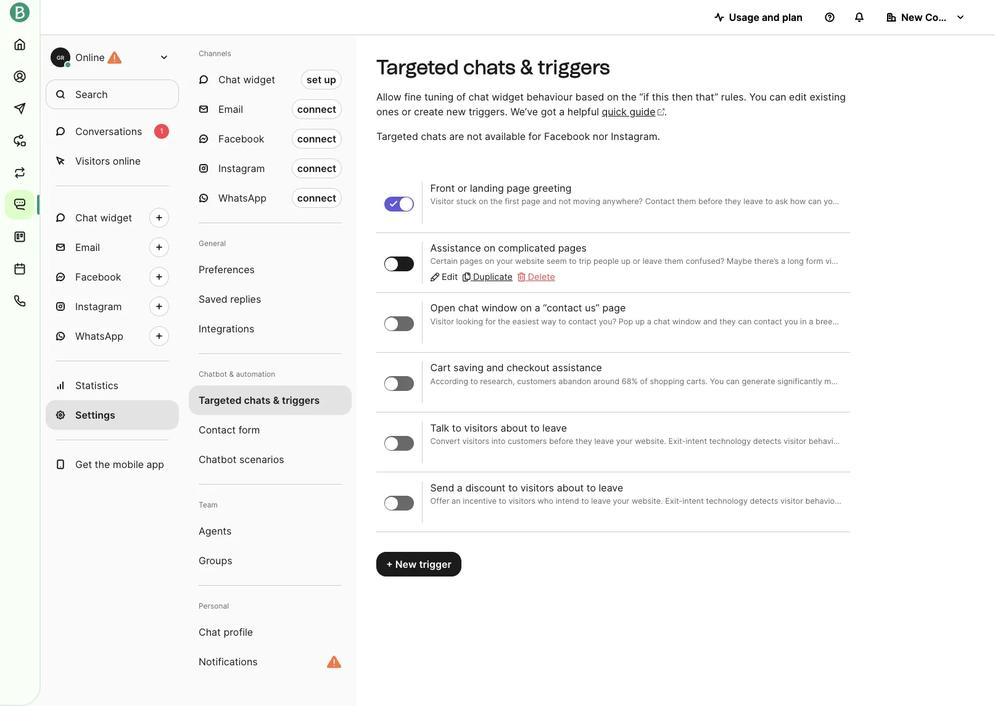 Task type: describe. For each thing, give the bounding box(es) containing it.
connect for email
[[297, 103, 336, 115]]

about inside talk to visitors about to leave link
[[501, 422, 528, 434]]

visitors online link
[[46, 146, 179, 176]]

0 horizontal spatial facebook
[[75, 271, 121, 283]]

front or landing page greeting link
[[430, 182, 842, 208]]

whatsapp link
[[46, 321, 179, 351]]

helpful
[[567, 106, 599, 118]]

instagram link
[[46, 292, 179, 321]]

1 vertical spatial chat widget
[[75, 212, 132, 224]]

+ new trigger
[[386, 558, 452, 571]]

2 contact from the left
[[754, 317, 782, 326]]

usage and plan
[[729, 11, 803, 23]]

new
[[446, 106, 466, 118]]

settings
[[75, 409, 115, 421]]

0 horizontal spatial up
[[324, 73, 336, 86]]

integrations
[[199, 323, 254, 335]]

saved replies link
[[189, 284, 352, 314]]

scenarios
[[239, 453, 284, 466]]

1 horizontal spatial email
[[218, 103, 243, 115]]

1 vertical spatial new
[[395, 558, 417, 571]]

email
[[968, 317, 987, 326]]

assistance
[[430, 242, 481, 254]]

widget inside allow fine tuning of chat widget behaviour based on the "if this then that" rules. you can edit existing ones or create new triggers. we've got a helpful
[[492, 91, 524, 103]]

a inside allow fine tuning of chat widget behaviour based on the "if this then that" rules. you can edit existing ones or create new triggers. we've got a helpful
[[559, 106, 565, 118]]

notifications link
[[189, 647, 352, 677]]

on inside allow fine tuning of chat widget behaviour based on the "if this then that" rules. you can edit existing ones or create new triggers. we've got a helpful
[[607, 91, 619, 103]]

set
[[307, 73, 322, 86]]

1 vertical spatial leave
[[599, 482, 623, 494]]

edit link
[[430, 271, 458, 284]]

online
[[75, 51, 105, 64]]

on inside open chat window on a "contact us" page visitor looking for the easiest way to contact you? pop up a chat window and they can contact you in a breeze, rather than having to wait for an email ba
[[520, 302, 532, 314]]

are
[[449, 130, 464, 143]]

targeted chats are not available for facebook nor instagram.
[[376, 130, 660, 143]]

1 horizontal spatial chat widget
[[218, 73, 275, 86]]

1 contact from the left
[[568, 317, 597, 326]]

1 horizontal spatial &
[[273, 394, 280, 407]]

set up
[[307, 73, 336, 86]]

email link
[[46, 233, 179, 262]]

0 vertical spatial chats
[[463, 56, 516, 79]]

0 horizontal spatial instagram
[[75, 300, 122, 313]]

way
[[541, 317, 556, 326]]

plan
[[782, 11, 803, 23]]

discount
[[465, 482, 506, 494]]

cart saving and checkout assistance link
[[430, 362, 842, 387]]

2 horizontal spatial &
[[520, 56, 533, 79]]

rather
[[846, 317, 868, 326]]

1 vertical spatial on
[[484, 242, 496, 254]]

talk to visitors about to leave link
[[430, 422, 842, 447]]

that"
[[696, 91, 718, 103]]

usage
[[729, 11, 759, 23]]

and inside open chat window on a "contact us" page visitor looking for the easiest way to contact you? pop up a chat window and they can contact you in a breeze, rather than having to wait for an email ba
[[703, 317, 717, 326]]

talk to visitors about to leave
[[430, 422, 567, 434]]

quick guide
[[602, 106, 656, 118]]

triggers.
[[469, 106, 508, 118]]

cart saving and checkout assistance
[[430, 362, 602, 374]]

2 vertical spatial widget
[[100, 212, 132, 224]]

the inside allow fine tuning of chat widget behaviour based on the "if this then that" rules. you can edit existing ones or create new triggers. we've got a helpful
[[622, 91, 637, 103]]

0 vertical spatial chat
[[218, 73, 241, 86]]

available
[[485, 130, 526, 143]]

based
[[576, 91, 604, 103]]

guide
[[630, 106, 656, 118]]

tuning
[[424, 91, 454, 103]]

targeted inside targeted chats & triggers link
[[199, 394, 242, 407]]

0 horizontal spatial &
[[229, 370, 234, 379]]

connect for whatsapp
[[297, 192, 336, 204]]

you?
[[599, 317, 616, 326]]

0 vertical spatial instagram
[[218, 162, 265, 175]]

company
[[925, 11, 971, 23]]

edit
[[789, 91, 807, 103]]

they
[[720, 317, 736, 326]]

conversations
[[75, 125, 142, 138]]

rules.
[[721, 91, 747, 103]]

0 vertical spatial triggers
[[538, 56, 610, 79]]

send a discount to visitors about to leave link
[[430, 482, 842, 507]]

1 horizontal spatial whatsapp
[[218, 192, 267, 204]]

talk
[[430, 422, 449, 434]]

saved replies
[[199, 293, 261, 305]]

channels
[[199, 49, 231, 58]]

duplicate
[[473, 272, 513, 282]]

preferences
[[199, 263, 255, 276]]

allow fine tuning of chat widget behaviour based on the "if this then that" rules. you can edit existing ones or create new triggers. we've got a helpful
[[376, 91, 846, 118]]

chatbot scenarios
[[199, 453, 284, 466]]

this
[[652, 91, 669, 103]]

open chat window on a "contact us" page visitor looking for the easiest way to contact you? pop up a chat window and they can contact you in a breeze, rather than having to wait for an email ba
[[430, 302, 995, 326]]

allow
[[376, 91, 401, 103]]

chatbot for chatbot & automation
[[199, 370, 227, 379]]

nor
[[593, 130, 608, 143]]

0 vertical spatial leave
[[542, 422, 567, 434]]

new company
[[901, 11, 971, 23]]

having
[[889, 317, 914, 326]]

wait
[[926, 317, 942, 326]]

saved
[[199, 293, 228, 305]]

2 vertical spatial chat
[[199, 626, 221, 639]]

profile
[[224, 626, 253, 639]]

a right the pop
[[647, 317, 652, 326]]

front
[[430, 182, 455, 195]]

2 horizontal spatial for
[[944, 317, 954, 326]]

chatbot & automation
[[199, 370, 275, 379]]

looking
[[456, 317, 483, 326]]

statistics
[[75, 379, 118, 392]]

new company button
[[877, 5, 975, 30]]

0 vertical spatial window
[[481, 302, 517, 314]]

mobile
[[113, 458, 144, 471]]

then
[[672, 91, 693, 103]]

0 horizontal spatial chats
[[244, 394, 271, 407]]

settings link
[[46, 400, 179, 430]]

checkout
[[507, 362, 550, 374]]

search link
[[46, 80, 179, 109]]

contact form
[[199, 424, 260, 436]]

landing
[[470, 182, 504, 195]]

1 vertical spatial targeted
[[376, 130, 418, 143]]

complicated
[[498, 242, 555, 254]]

about inside send a discount to visitors about to leave link
[[557, 482, 584, 494]]

0 vertical spatial widget
[[243, 73, 275, 86]]

0 vertical spatial targeted chats & triggers
[[376, 56, 610, 79]]



Task type: locate. For each thing, give the bounding box(es) containing it.
window up "easiest"
[[481, 302, 517, 314]]

2 chatbot from the top
[[199, 453, 237, 466]]

can inside allow fine tuning of chat widget behaviour based on the "if this then that" rules. you can edit existing ones or create new triggers. we've got a helpful
[[770, 91, 786, 103]]

instagram
[[218, 162, 265, 175], [75, 300, 122, 313]]

triggers
[[538, 56, 610, 79], [282, 394, 320, 407]]

1 horizontal spatial and
[[703, 317, 717, 326]]

chat widget
[[218, 73, 275, 86], [75, 212, 132, 224]]

in
[[800, 317, 807, 326]]

up right set in the top left of the page
[[324, 73, 336, 86]]

leave
[[542, 422, 567, 434], [599, 482, 623, 494]]

can right the they
[[738, 317, 752, 326]]

open
[[430, 302, 455, 314]]

1 vertical spatial about
[[557, 482, 584, 494]]

0 horizontal spatial can
[[738, 317, 752, 326]]

visitors right discount
[[521, 482, 554, 494]]

0 horizontal spatial widget
[[100, 212, 132, 224]]

a up "easiest"
[[535, 302, 540, 314]]

or down fine
[[402, 106, 411, 118]]

1 horizontal spatial window
[[672, 317, 701, 326]]

2 horizontal spatial facebook
[[544, 130, 590, 143]]

a right send
[[457, 482, 463, 494]]

0 horizontal spatial targeted chats & triggers
[[199, 394, 320, 407]]

2 vertical spatial targeted
[[199, 394, 242, 407]]

1 horizontal spatial or
[[458, 182, 467, 195]]

1 horizontal spatial facebook
[[218, 133, 264, 145]]

2 horizontal spatial chats
[[463, 56, 516, 79]]

2 vertical spatial &
[[273, 394, 280, 407]]

send a discount to visitors about to leave
[[430, 482, 623, 494]]

1 vertical spatial chat
[[75, 212, 97, 224]]

targeted chats & triggers down automation on the bottom of the page
[[199, 394, 320, 407]]

connect for instagram
[[297, 162, 336, 175]]

greeting
[[533, 182, 572, 195]]

chatbot for chatbot scenarios
[[199, 453, 237, 466]]

than
[[871, 317, 887, 326]]

chat widget link
[[46, 203, 179, 233]]

page inside open chat window on a "contact us" page visitor looking for the easiest way to contact you? pop up a chat window and they can contact you in a breeze, rather than having to wait for an email ba
[[602, 302, 626, 314]]

contact left you
[[754, 317, 782, 326]]

1 vertical spatial visitors
[[521, 482, 554, 494]]

page
[[507, 182, 530, 195], [602, 302, 626, 314]]

0 vertical spatial email
[[218, 103, 243, 115]]

0 vertical spatial can
[[770, 91, 786, 103]]

and inside the usage and plan button
[[762, 11, 780, 23]]

visitors online
[[75, 155, 141, 167]]

up right the pop
[[635, 317, 645, 326]]

1 horizontal spatial visitors
[[521, 482, 554, 494]]

statistics link
[[46, 371, 179, 400]]

visitors right talk on the left bottom
[[464, 422, 498, 434]]

replies
[[230, 293, 261, 305]]

chat
[[469, 91, 489, 103], [458, 302, 479, 314], [654, 317, 670, 326]]

1 horizontal spatial triggers
[[538, 56, 610, 79]]

for left the an on the top right of page
[[944, 317, 954, 326]]

0 horizontal spatial whatsapp
[[75, 330, 123, 342]]

& up behaviour
[[520, 56, 533, 79]]

1 horizontal spatial about
[[557, 482, 584, 494]]

triggers up 'based'
[[538, 56, 610, 79]]

0 vertical spatial chat widget
[[218, 73, 275, 86]]

0 vertical spatial &
[[520, 56, 533, 79]]

4 connect from the top
[[297, 192, 336, 204]]

1 vertical spatial widget
[[492, 91, 524, 103]]

0 horizontal spatial visitors
[[464, 422, 498, 434]]

1 vertical spatial chats
[[421, 130, 447, 143]]

1 vertical spatial whatsapp
[[75, 330, 123, 342]]

"if
[[640, 91, 649, 103]]

2 horizontal spatial on
[[607, 91, 619, 103]]

chat profile link
[[189, 618, 352, 647]]

"contact
[[543, 302, 582, 314]]

& left automation on the bottom of the page
[[229, 370, 234, 379]]

page right landing
[[507, 182, 530, 195]]

1 vertical spatial triggers
[[282, 394, 320, 407]]

visitors
[[75, 155, 110, 167]]

0 horizontal spatial triggers
[[282, 394, 320, 407]]

1 vertical spatial the
[[498, 317, 510, 326]]

the inside open chat window on a "contact us" page visitor looking for the easiest way to contact you? pop up a chat window and they can contact you in a breeze, rather than having to wait for an email ba
[[498, 317, 510, 326]]

usage and plan button
[[704, 5, 813, 30]]

1 vertical spatial chatbot
[[199, 453, 237, 466]]

1 vertical spatial &
[[229, 370, 234, 379]]

chat right the pop
[[654, 317, 670, 326]]

quick guide link
[[602, 106, 664, 118]]

up inside open chat window on a "contact us" page visitor looking for the easiest way to contact you? pop up a chat window and they can contact you in a breeze, rather than having to wait for an email ba
[[635, 317, 645, 326]]

groups link
[[189, 546, 352, 576]]

triggers up contact form link
[[282, 394, 320, 407]]

0 vertical spatial the
[[622, 91, 637, 103]]

page up 'you?'
[[602, 302, 626, 314]]

widget up "we've"
[[492, 91, 524, 103]]

0 vertical spatial targeted
[[376, 56, 459, 79]]

we've
[[510, 106, 538, 118]]

0 horizontal spatial on
[[484, 242, 496, 254]]

chatbot down the contact
[[199, 453, 237, 466]]

1 vertical spatial up
[[635, 317, 645, 326]]

chat down personal
[[199, 626, 221, 639]]

notifications
[[199, 656, 258, 668]]

1
[[160, 126, 163, 136]]

cart
[[430, 362, 451, 374]]

connect for facebook
[[297, 133, 336, 145]]

0 vertical spatial chat
[[469, 91, 489, 103]]

integrations link
[[189, 314, 352, 344]]

2 vertical spatial chat
[[654, 317, 670, 326]]

chat profile
[[199, 626, 253, 639]]

2 horizontal spatial widget
[[492, 91, 524, 103]]

for down "we've"
[[528, 130, 541, 143]]

targeted chats & triggers inside targeted chats & triggers link
[[199, 394, 320, 407]]

gr
[[57, 54, 64, 61]]

2 horizontal spatial the
[[622, 91, 637, 103]]

ba
[[990, 317, 995, 326]]

chats up "of" on the left top of page
[[463, 56, 516, 79]]

existing
[[810, 91, 846, 103]]

a right in
[[809, 317, 813, 326]]

2 vertical spatial chats
[[244, 394, 271, 407]]

instagram.
[[611, 130, 660, 143]]

1 vertical spatial instagram
[[75, 300, 122, 313]]

1 chatbot from the top
[[199, 370, 227, 379]]

targeted up fine
[[376, 56, 459, 79]]

or
[[402, 106, 411, 118], [458, 182, 467, 195]]

2 horizontal spatial and
[[762, 11, 780, 23]]

and left the they
[[703, 317, 717, 326]]

1 horizontal spatial for
[[528, 130, 541, 143]]

1 vertical spatial and
[[703, 317, 717, 326]]

1 vertical spatial page
[[602, 302, 626, 314]]

0 horizontal spatial window
[[481, 302, 517, 314]]

whatsapp up general at the top
[[218, 192, 267, 204]]

delete
[[528, 272, 555, 282]]

targeted up the contact
[[199, 394, 242, 407]]

can inside open chat window on a "contact us" page visitor looking for the easiest way to contact you? pop up a chat window and they can contact you in a breeze, rather than having to wait for an email ba
[[738, 317, 752, 326]]

send
[[430, 482, 454, 494]]

0 vertical spatial whatsapp
[[218, 192, 267, 204]]

trigger
[[419, 558, 452, 571]]

1 connect from the top
[[297, 103, 336, 115]]

assistance on complicated pages link
[[430, 242, 842, 268]]

contact
[[199, 424, 236, 436]]

pages
[[558, 242, 587, 254]]

chat inside allow fine tuning of chat widget behaviour based on the "if this then that" rules. you can edit existing ones or create new triggers. we've got a helpful
[[469, 91, 489, 103]]

on up "quick"
[[607, 91, 619, 103]]

window left the they
[[672, 317, 701, 326]]

1 horizontal spatial instagram
[[218, 162, 265, 175]]

get the mobile app
[[75, 458, 164, 471]]

email down channels
[[218, 103, 243, 115]]

1 horizontal spatial targeted chats & triggers
[[376, 56, 610, 79]]

1 vertical spatial targeted chats & triggers
[[199, 394, 320, 407]]

pop
[[619, 317, 633, 326]]

whatsapp
[[218, 192, 267, 204], [75, 330, 123, 342]]

1 horizontal spatial contact
[[754, 317, 782, 326]]

email
[[218, 103, 243, 115], [75, 241, 100, 254]]

0 horizontal spatial for
[[485, 317, 496, 326]]

targeted chats & triggers up "of" on the left top of page
[[376, 56, 610, 79]]

new right +
[[395, 558, 417, 571]]

chat widget down channels
[[218, 73, 275, 86]]

2 connect from the top
[[297, 133, 336, 145]]

1 vertical spatial or
[[458, 182, 467, 195]]

1 vertical spatial chat
[[458, 302, 479, 314]]

assistance
[[552, 362, 602, 374]]

chat up triggers.
[[469, 91, 489, 103]]

on
[[607, 91, 619, 103], [484, 242, 496, 254], [520, 302, 532, 314]]

contact down us" on the top of page
[[568, 317, 597, 326]]

chat down channels
[[218, 73, 241, 86]]

for right looking
[[485, 317, 496, 326]]

chatbot scenarios link
[[189, 445, 352, 474]]

chats left are
[[421, 130, 447, 143]]

up
[[324, 73, 336, 86], [635, 317, 645, 326]]

and right saving
[[486, 362, 504, 374]]

the left "easiest"
[[498, 317, 510, 326]]

a
[[559, 106, 565, 118], [535, 302, 540, 314], [647, 317, 652, 326], [809, 317, 813, 326], [457, 482, 463, 494]]

connect
[[297, 103, 336, 115], [297, 133, 336, 145], [297, 162, 336, 175], [297, 192, 336, 204]]

0 horizontal spatial the
[[95, 458, 110, 471]]

1 horizontal spatial the
[[498, 317, 510, 326]]

can right you
[[770, 91, 786, 103]]

search
[[75, 88, 108, 101]]

get
[[75, 458, 92, 471]]

chatbot left automation on the bottom of the page
[[199, 370, 227, 379]]

got
[[541, 106, 556, 118]]

0 vertical spatial chatbot
[[199, 370, 227, 379]]

fine
[[404, 91, 422, 103]]

chats down automation on the bottom of the page
[[244, 394, 271, 407]]

chat up email link
[[75, 212, 97, 224]]

0 vertical spatial visitors
[[464, 422, 498, 434]]

breeze,
[[816, 317, 844, 326]]

general
[[199, 239, 226, 248]]

targeted
[[376, 56, 459, 79], [376, 130, 418, 143], [199, 394, 242, 407]]

or inside allow fine tuning of chat widget behaviour based on the "if this then that" rules. you can edit existing ones or create new triggers. we've got a helpful
[[402, 106, 411, 118]]

the up quick guide
[[622, 91, 637, 103]]

0 vertical spatial page
[[507, 182, 530, 195]]

&
[[520, 56, 533, 79], [229, 370, 234, 379], [273, 394, 280, 407]]

0 horizontal spatial email
[[75, 241, 100, 254]]

0 horizontal spatial leave
[[542, 422, 567, 434]]

and left plan
[[762, 11, 780, 23]]

or right front at left
[[458, 182, 467, 195]]

0 horizontal spatial or
[[402, 106, 411, 118]]

you
[[749, 91, 767, 103]]

the right get
[[95, 458, 110, 471]]

0 horizontal spatial new
[[395, 558, 417, 571]]

0 horizontal spatial contact
[[568, 317, 597, 326]]

assistance on complicated pages
[[430, 242, 587, 254]]

widget left set in the top left of the page
[[243, 73, 275, 86]]

0 horizontal spatial chat widget
[[75, 212, 132, 224]]

1 vertical spatial window
[[672, 317, 701, 326]]

team
[[199, 500, 218, 510]]

app
[[147, 458, 164, 471]]

front or landing page greeting
[[430, 182, 572, 195]]

3 connect from the top
[[297, 162, 336, 175]]

not
[[467, 130, 482, 143]]

1 horizontal spatial leave
[[599, 482, 623, 494]]

1 horizontal spatial can
[[770, 91, 786, 103]]

& up contact form link
[[273, 394, 280, 407]]

the inside "link"
[[95, 458, 110, 471]]

create
[[414, 106, 444, 118]]

0 vertical spatial on
[[607, 91, 619, 103]]

0 vertical spatial or
[[402, 106, 411, 118]]

1 horizontal spatial widget
[[243, 73, 275, 86]]

get the mobile app link
[[46, 450, 179, 479]]

on up "easiest"
[[520, 302, 532, 314]]

1 horizontal spatial up
[[635, 317, 645, 326]]

window
[[481, 302, 517, 314], [672, 317, 701, 326]]

2 vertical spatial on
[[520, 302, 532, 314]]

chat widget up email link
[[75, 212, 132, 224]]

0 horizontal spatial page
[[507, 182, 530, 195]]

whatsapp down instagram link
[[75, 330, 123, 342]]

1 vertical spatial can
[[738, 317, 752, 326]]

form
[[239, 424, 260, 436]]

visitor
[[430, 317, 454, 326]]

0 vertical spatial new
[[901, 11, 923, 23]]

targeted down ones
[[376, 130, 418, 143]]

0 vertical spatial about
[[501, 422, 528, 434]]

new left company
[[901, 11, 923, 23]]

2 vertical spatial the
[[95, 458, 110, 471]]

+
[[386, 558, 393, 571]]

and inside the cart saving and checkout assistance 'link'
[[486, 362, 504, 374]]

widget up email link
[[100, 212, 132, 224]]

or inside front or landing page greeting link
[[458, 182, 467, 195]]

personal
[[199, 602, 229, 611]]

you
[[785, 317, 798, 326]]

email up facebook link
[[75, 241, 100, 254]]

a right got
[[559, 106, 565, 118]]

chat up looking
[[458, 302, 479, 314]]

on up duplicate
[[484, 242, 496, 254]]

new inside button
[[901, 11, 923, 23]]



Task type: vqa. For each thing, say whether or not it's contained in the screenshot.


